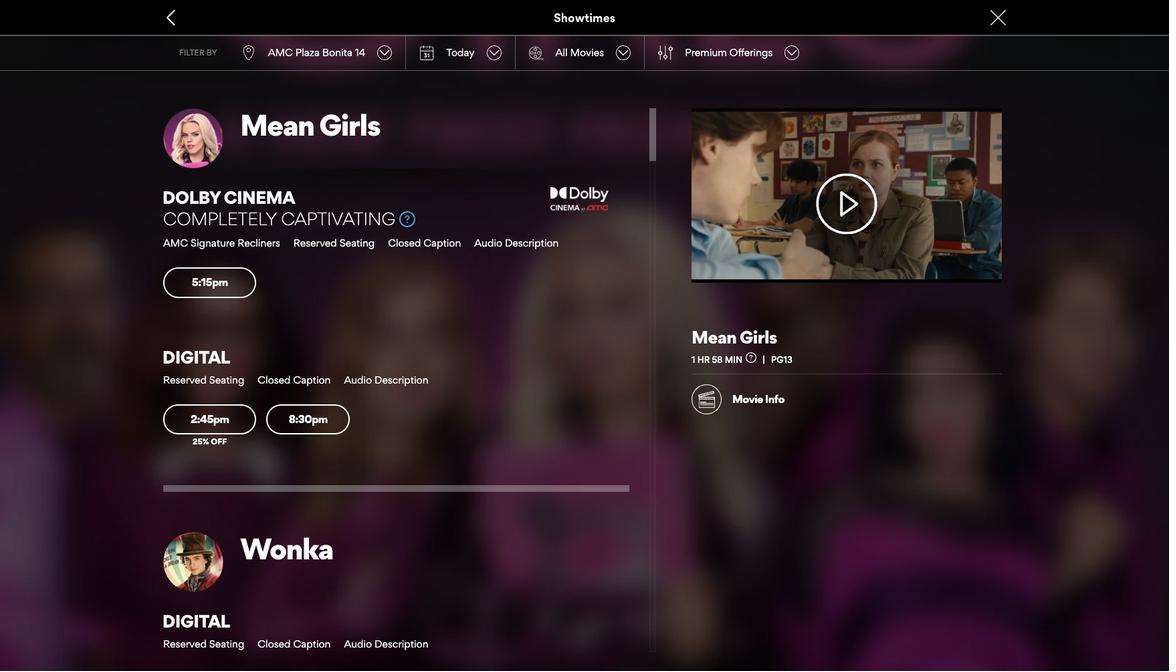 Task type: locate. For each thing, give the bounding box(es) containing it.
5:15pm
[[192, 276, 228, 289]]

2 vertical spatial reserved
[[163, 639, 207, 651]]

score
[[842, 421, 869, 434], [953, 421, 980, 434]]

mean girls
[[240, 107, 380, 143], [692, 327, 778, 348]]

showtimes
[[554, 10, 616, 24]]

2 vertical spatial closed caption
[[258, 639, 331, 651]]

amc for amc signature recliners
[[163, 237, 188, 250]]

amc
[[268, 46, 293, 59], [163, 237, 188, 250]]

amc left 'plaza'
[[268, 46, 293, 59]]

1 vertical spatial mean girls
[[692, 327, 778, 348]]

movies
[[571, 46, 604, 59]]

all
[[556, 46, 568, 59]]

closed caption
[[388, 237, 461, 250], [258, 374, 331, 387], [258, 639, 331, 651]]

audio
[[475, 237, 503, 250], [344, 374, 372, 387], [344, 639, 372, 651]]

1 horizontal spatial mean
[[692, 327, 737, 348]]

2 vertical spatial caption
[[293, 639, 331, 651]]

caption
[[424, 237, 461, 250], [293, 374, 331, 387], [293, 639, 331, 651]]

score for critics score
[[842, 421, 869, 434]]

1 horizontal spatial score
[[953, 421, 980, 434]]

dolby
[[163, 187, 221, 208]]

14
[[355, 46, 366, 59]]

wonka link
[[240, 531, 630, 568]]

reserved seating
[[294, 237, 375, 250], [163, 374, 245, 387], [163, 639, 245, 651]]

25% off
[[193, 437, 227, 447]]

0 vertical spatial digital
[[163, 347, 230, 368]]

completely
[[163, 208, 277, 230]]

description
[[505, 237, 559, 250], [375, 374, 429, 387], [375, 639, 429, 651]]

0 vertical spatial girls
[[319, 107, 380, 143]]

1 vertical spatial caption
[[293, 374, 331, 387]]

0 horizontal spatial girls
[[319, 107, 380, 143]]

audience score link
[[912, 385, 1003, 435]]

reserved
[[294, 237, 337, 250], [163, 374, 207, 387], [163, 639, 207, 651]]

today
[[447, 46, 475, 59]]

0 vertical spatial reserved seating
[[294, 237, 375, 250]]

dolby cinema
[[163, 187, 295, 208]]

min
[[725, 355, 743, 365]]

1 vertical spatial mean
[[692, 327, 737, 348]]

amc left 'signature'
[[163, 237, 188, 250]]

1 vertical spatial amc
[[163, 237, 188, 250]]

2:45pm
[[191, 413, 229, 426]]

2 vertical spatial description
[[375, 639, 429, 651]]

0 vertical spatial amc
[[268, 46, 293, 59]]

1 horizontal spatial amc
[[268, 46, 293, 59]]

0 horizontal spatial mean girls
[[240, 107, 380, 143]]

mean
[[240, 107, 314, 143], [692, 327, 737, 348]]

1 vertical spatial digital
[[163, 611, 230, 632]]

0 vertical spatial reserved
[[294, 237, 337, 250]]

0 vertical spatial mean
[[240, 107, 314, 143]]

1 hr 58 min
[[692, 355, 743, 365]]

completely captivating
[[163, 208, 395, 230]]

0 horizontal spatial score
[[842, 421, 869, 434]]

1 vertical spatial closed caption
[[258, 374, 331, 387]]

score inside 'audience score'
[[953, 421, 980, 434]]

2 score from the left
[[953, 421, 980, 434]]

captivating
[[281, 208, 395, 230]]

2:45pm button
[[163, 405, 257, 435]]

score down critics on the right bottom of the page
[[842, 421, 869, 434]]

0 horizontal spatial mean
[[240, 107, 314, 143]]

1 vertical spatial audio description
[[344, 374, 429, 387]]

play trailer for mean girls image
[[692, 108, 1003, 283], [798, 173, 897, 234]]

critics score
[[842, 408, 873, 434]]

seating
[[340, 237, 375, 250], [209, 374, 245, 387], [209, 639, 245, 651]]

off
[[211, 437, 227, 447]]

score inside critics score
[[842, 421, 869, 434]]

hr
[[698, 355, 710, 365]]

score for audience score
[[953, 421, 980, 434]]

score down audience
[[953, 421, 980, 434]]

2 vertical spatial reserved seating
[[163, 639, 245, 651]]

0 vertical spatial description
[[505, 237, 559, 250]]

1 vertical spatial closed
[[258, 374, 291, 387]]

1
[[692, 355, 696, 365]]

1 vertical spatial reserved
[[163, 374, 207, 387]]

premium
[[685, 46, 728, 59]]

filter
[[179, 47, 205, 57]]

2 vertical spatial audio
[[344, 639, 372, 651]]

1 vertical spatial girls
[[740, 327, 778, 348]]

8:30pm
[[289, 413, 328, 426]]

girls
[[319, 107, 380, 143], [740, 327, 778, 348]]

premium offerings
[[685, 46, 773, 59]]

1 horizontal spatial girls
[[740, 327, 778, 348]]

closed
[[388, 237, 421, 250], [258, 374, 291, 387], [258, 639, 291, 651]]

8:30pm button
[[267, 405, 350, 435]]

audio description
[[475, 237, 559, 250], [344, 374, 429, 387], [344, 639, 429, 651]]

0 vertical spatial closed
[[388, 237, 421, 250]]

amc plaza bonita 14
[[268, 46, 366, 59]]

0 horizontal spatial amc
[[163, 237, 188, 250]]

1 score from the left
[[842, 421, 869, 434]]

audience
[[953, 408, 998, 420]]

digital
[[163, 347, 230, 368], [163, 611, 230, 632]]



Task type: describe. For each thing, give the bounding box(es) containing it.
movie info
[[733, 393, 785, 406]]

critics
[[842, 408, 873, 420]]

info
[[766, 393, 785, 406]]

1 vertical spatial description
[[375, 374, 429, 387]]

2 digital from the top
[[163, 611, 230, 632]]

25%
[[193, 437, 209, 447]]

filter by element
[[659, 45, 673, 60]]

plaza
[[296, 46, 320, 59]]

pg13
[[772, 355, 793, 365]]

amc for amc plaza bonita 14
[[268, 46, 293, 59]]

0 vertical spatial audio description
[[475, 237, 559, 250]]

movie info button
[[692, 385, 785, 415]]

1 vertical spatial seating
[[209, 374, 245, 387]]

0 vertical spatial audio
[[475, 237, 503, 250]]

1 hr 58 min button
[[692, 353, 772, 365]]

2 vertical spatial seating
[[209, 639, 245, 651]]

amc signature recliners
[[163, 237, 280, 250]]

5:15pm button
[[163, 268, 257, 298]]

by
[[207, 47, 217, 57]]

more information about dolby cinema image
[[400, 212, 416, 228]]

1 vertical spatial audio
[[344, 374, 372, 387]]

recliners
[[238, 237, 280, 250]]

more information about image
[[746, 353, 757, 363]]

58
[[712, 355, 723, 365]]

bonita
[[322, 46, 353, 59]]

0 vertical spatial mean girls
[[240, 107, 380, 143]]

2 vertical spatial audio description
[[344, 639, 429, 651]]

mean girls link
[[240, 107, 630, 143]]

2 vertical spatial closed
[[258, 639, 291, 651]]

cinema
[[224, 187, 295, 208]]

critics score link
[[802, 385, 892, 435]]

filter by
[[179, 47, 217, 57]]

0 vertical spatial caption
[[424, 237, 461, 250]]

1 vertical spatial reserved seating
[[163, 374, 245, 387]]

all movies
[[556, 46, 604, 59]]

close this dialog image
[[1147, 646, 1160, 659]]

audience score
[[953, 408, 998, 434]]

movie
[[733, 393, 764, 406]]

signature
[[191, 237, 235, 250]]

1 digital from the top
[[163, 347, 230, 368]]

offerings
[[730, 46, 773, 59]]

0 vertical spatial seating
[[340, 237, 375, 250]]

0 vertical spatial closed caption
[[388, 237, 461, 250]]

wonka
[[240, 531, 333, 568]]

1 horizontal spatial mean girls
[[692, 327, 778, 348]]



Task type: vqa. For each thing, say whether or not it's contained in the screenshot.
order
no



